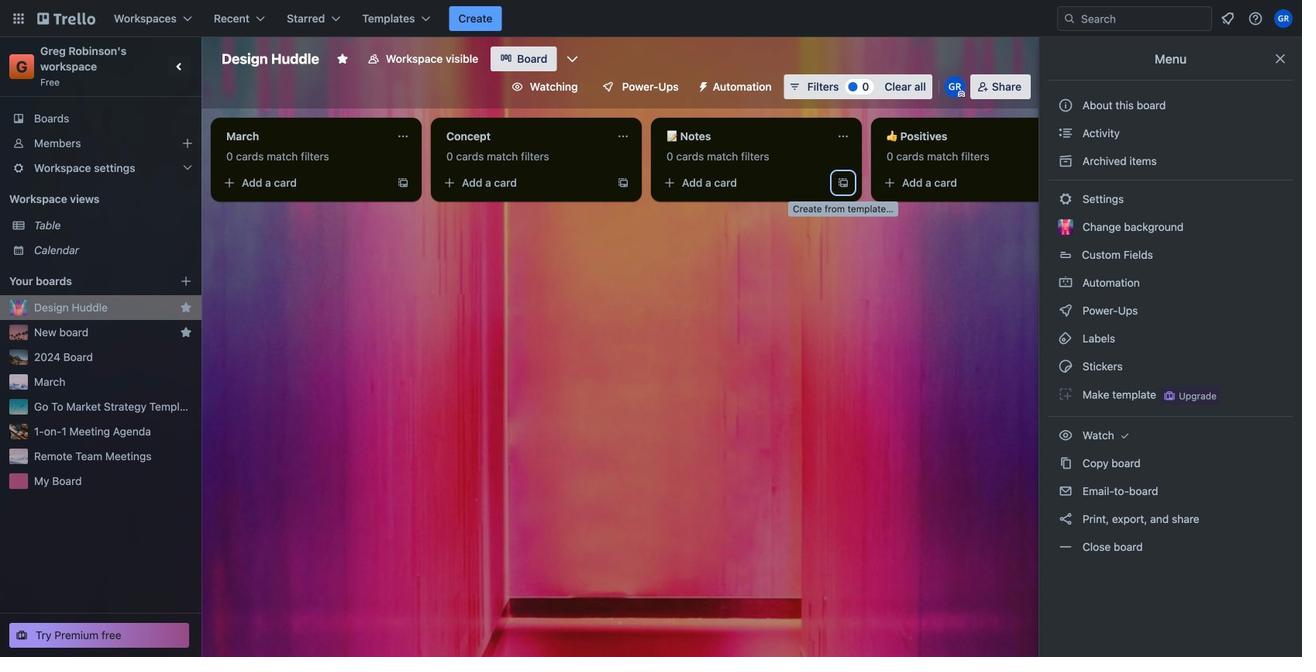Task type: describe. For each thing, give the bounding box(es) containing it.
5 sm image from the top
[[1059, 456, 1074, 471]]

this member is an admin of this board. image
[[958, 91, 965, 98]]

star or unstar board image
[[336, 53, 349, 65]]

your boards with 8 items element
[[9, 272, 157, 291]]

2 starred icon image from the top
[[180, 326, 192, 339]]

open information menu image
[[1249, 11, 1264, 26]]

1 starred icon image from the top
[[180, 302, 192, 314]]

Board name text field
[[214, 47, 327, 71]]

4 sm image from the top
[[1059, 331, 1074, 347]]

customize views image
[[565, 51, 580, 67]]

1 create from template… image from the left
[[397, 177, 409, 189]]

workspace navigation collapse icon image
[[169, 56, 191, 78]]

back to home image
[[37, 6, 95, 31]]

6 sm image from the top
[[1059, 484, 1074, 499]]



Task type: locate. For each thing, give the bounding box(es) containing it.
3 sm image from the top
[[1059, 275, 1074, 291]]

tooltip
[[789, 202, 899, 217]]

2 create from template… image from the left
[[617, 177, 630, 189]]

None text field
[[217, 124, 391, 149], [437, 124, 611, 149], [878, 124, 1052, 149], [217, 124, 391, 149], [437, 124, 611, 149], [878, 124, 1052, 149]]

search image
[[1064, 12, 1076, 25]]

greg robinson (gregrobinson96) image
[[944, 76, 966, 98]]

greg robinson (gregrobinson96) image
[[1275, 9, 1293, 28]]

2 sm image from the top
[[1059, 192, 1074, 207]]

starred icon image
[[180, 302, 192, 314], [180, 326, 192, 339]]

None text field
[[658, 124, 831, 149]]

add board image
[[180, 275, 192, 288]]

1 vertical spatial starred icon image
[[180, 326, 192, 339]]

1 sm image from the top
[[1059, 154, 1074, 169]]

create from template… image
[[397, 177, 409, 189], [617, 177, 630, 189]]

sm image
[[1059, 154, 1074, 169], [1059, 192, 1074, 207], [1059, 275, 1074, 291], [1059, 331, 1074, 347], [1059, 456, 1074, 471], [1059, 484, 1074, 499], [1059, 512, 1074, 527]]

1 horizontal spatial create from template… image
[[617, 177, 630, 189]]

7 sm image from the top
[[1059, 512, 1074, 527]]

0 vertical spatial starred icon image
[[180, 302, 192, 314]]

create from template… image
[[838, 177, 850, 189]]

0 horizontal spatial create from template… image
[[397, 177, 409, 189]]

primary element
[[0, 0, 1303, 37]]

sm image
[[692, 74, 713, 96], [1059, 126, 1074, 141], [1059, 303, 1074, 319], [1059, 359, 1074, 375], [1059, 387, 1074, 402], [1059, 428, 1074, 444], [1118, 428, 1133, 444], [1059, 540, 1074, 555]]

0 notifications image
[[1219, 9, 1238, 28]]

Search field
[[1076, 8, 1212, 29]]



Task type: vqa. For each thing, say whether or not it's contained in the screenshot.
the top The Starred Icon
yes



